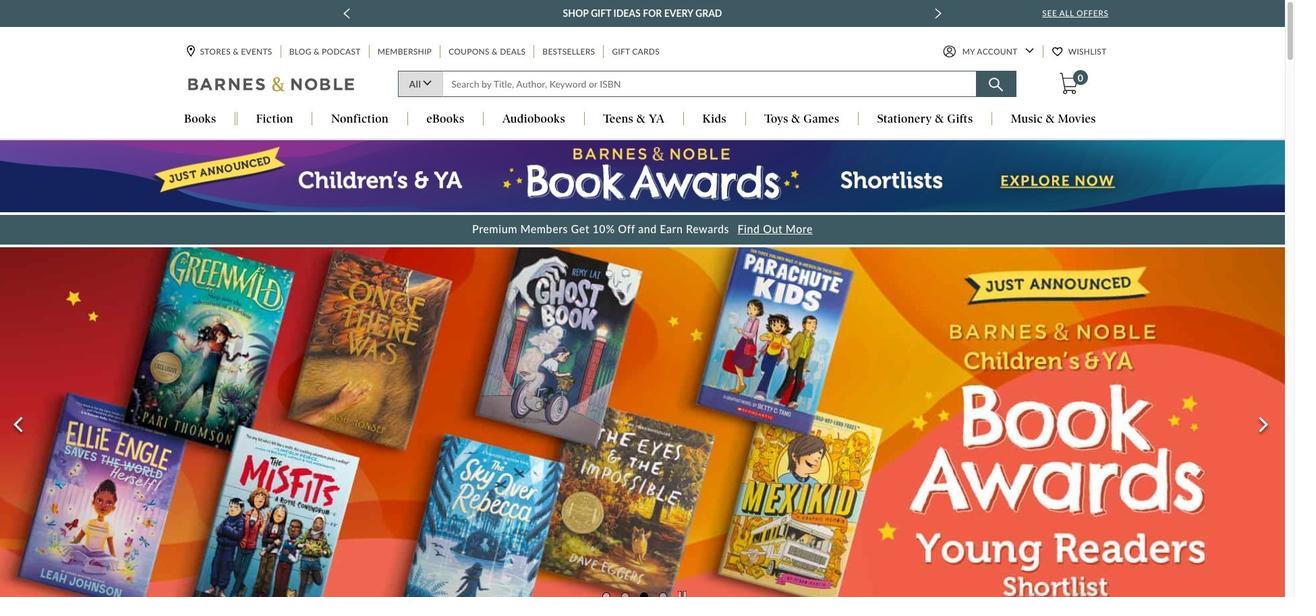 Task type: locate. For each thing, give the bounding box(es) containing it.
previous slide / item image
[[343, 8, 350, 19]]

None field
[[443, 71, 976, 97]]

main content
[[0, 140, 1295, 598]]

next slide / item image
[[935, 8, 942, 19]]

barnes & noble childrens & ya book awards shortlist: young reader.  featured titles: ellie engle saves herself;  eyes and the impossible (newbery medal winner);  ghost book;  greenwild: the world behind the door;  mexikid: newbery honor award winner;  misfits #1: a royal conundrum;  once there was; parachute kids: a graphic novel;  sky over rebecca image
[[0, 199, 1285, 598]]

cart image
[[1060, 73, 1078, 95]]



Task type: describe. For each thing, give the bounding box(es) containing it.
just announced the barnes & noble children's & ya book awards shortlists.  explore now image
[[0, 141, 1285, 212]]

Search by Title, Author, Keyword or ISBN text field
[[443, 71, 976, 97]]

user image
[[943, 46, 956, 58]]

search image
[[989, 78, 1003, 92]]

down arrow image
[[1025, 48, 1034, 54]]

logo image
[[188, 76, 355, 95]]



Task type: vqa. For each thing, say whether or not it's contained in the screenshot.
search icon
yes



